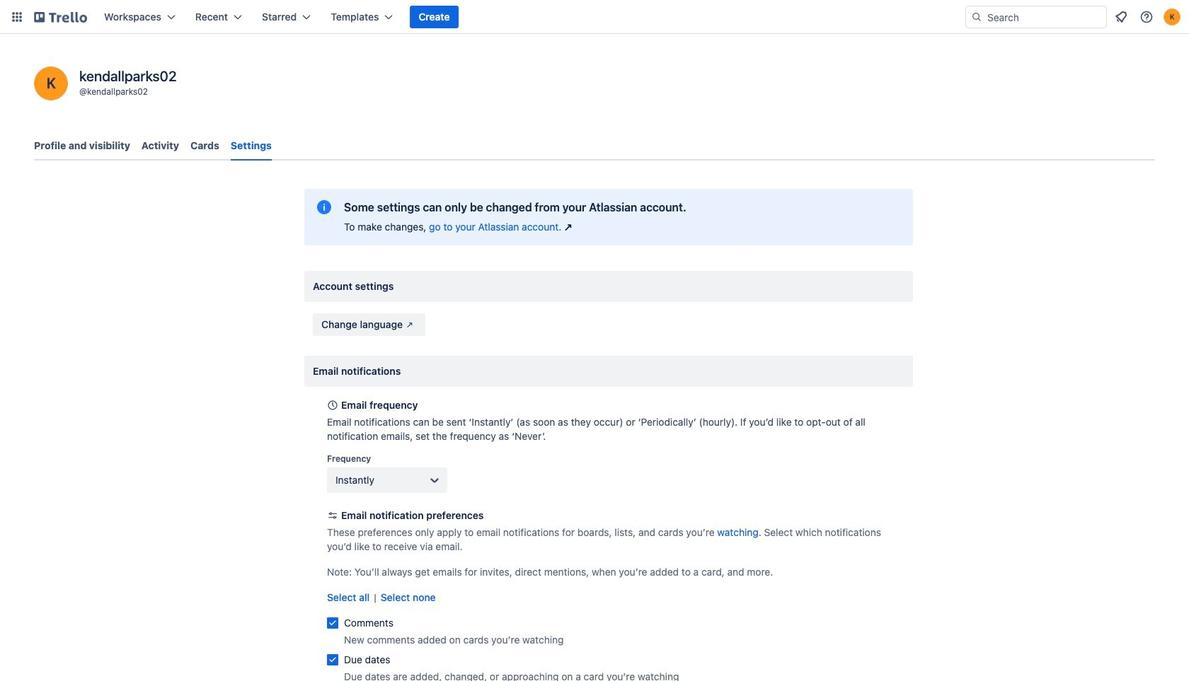 Task type: describe. For each thing, give the bounding box(es) containing it.
back to home image
[[34, 6, 87, 28]]

0 notifications image
[[1113, 8, 1130, 25]]

search image
[[971, 11, 983, 23]]



Task type: locate. For each thing, give the bounding box(es) containing it.
open information menu image
[[1140, 10, 1154, 24]]

1 vertical spatial kendallparks02 (kendallparks02) image
[[34, 67, 68, 101]]

1 horizontal spatial kendallparks02 (kendallparks02) image
[[1164, 8, 1181, 25]]

Search field
[[983, 6, 1106, 28]]

0 vertical spatial kendallparks02 (kendallparks02) image
[[1164, 8, 1181, 25]]

primary element
[[0, 0, 1189, 34]]

kendallparks02 (kendallparks02) image
[[1164, 8, 1181, 25], [34, 67, 68, 101]]

switch to… image
[[10, 10, 24, 24]]

kendallparks02 (kendallparks02) image right open information menu image
[[1164, 8, 1181, 25]]

kendallparks02 (kendallparks02) image down back to home image
[[34, 67, 68, 101]]

0 horizontal spatial kendallparks02 (kendallparks02) image
[[34, 67, 68, 101]]

sm image
[[403, 318, 417, 332]]



Task type: vqa. For each thing, say whether or not it's contained in the screenshot.
Primary Element on the top of page
yes



